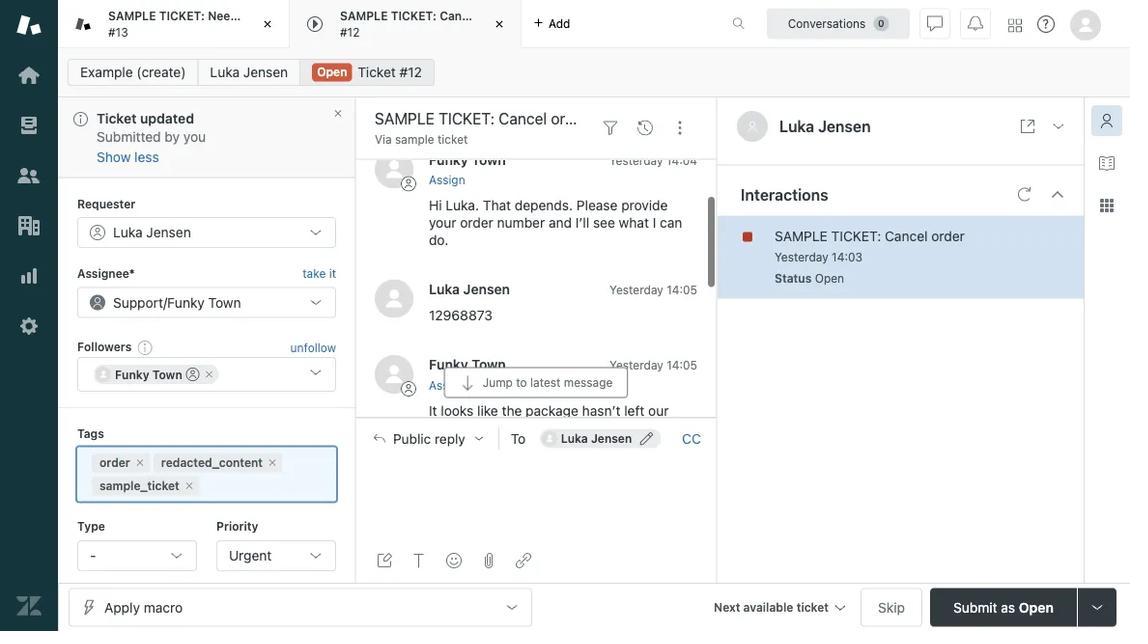 Task type: describe. For each thing, give the bounding box(es) containing it.
admin image
[[16, 314, 42, 339]]

package
[[526, 402, 578, 418]]

to inside it looks like the package hasn't left our warehouse yet so we can still cancel it. would you like me to do that for you?
[[545, 437, 558, 453]]

town inside assignee* element
[[208, 294, 241, 310]]

submit
[[953, 600, 997, 616]]

apply macro
[[104, 600, 183, 616]]

add
[[549, 17, 570, 30]]

ticket updated submitted by you show less
[[97, 111, 206, 164]]

what
[[619, 214, 649, 230]]

organizations image
[[16, 213, 42, 239]]

public reply button
[[356, 419, 498, 459]]

skip
[[878, 600, 905, 616]]

cancel
[[614, 420, 655, 436]]

you inside ticket updated submitted by you show less
[[183, 129, 206, 145]]

(create)
[[137, 64, 186, 80]]

warehouse
[[429, 420, 497, 436]]

our
[[648, 402, 669, 418]]

take
[[303, 266, 326, 280]]

public
[[393, 431, 431, 447]]

apps image
[[1099, 198, 1115, 213]]

example (create) button
[[68, 59, 198, 86]]

- button
[[77, 540, 197, 571]]

ticket for via sample ticket
[[438, 133, 468, 146]]

unfollow
[[290, 340, 336, 354]]

avatar image for hi luka. that depends. please provide your order number and i'll see what i can do.
[[375, 150, 413, 188]]

14:05 for 12968873
[[667, 283, 697, 296]]

user is an agent image
[[186, 368, 200, 381]]

yesterday 14:05 for 12968873
[[610, 283, 697, 296]]

add link (cmd k) image
[[516, 553, 531, 569]]

luka jensen link inside the secondary element
[[197, 59, 301, 86]]

luka jensen right user icon
[[779, 117, 871, 136]]

14:04
[[666, 153, 697, 167]]

reply
[[435, 431, 465, 447]]

knowledge image
[[1099, 156, 1115, 171]]

luka inside requester element
[[113, 224, 143, 240]]

submit as open
[[953, 600, 1054, 616]]

depends.
[[515, 197, 573, 213]]

views image
[[16, 113, 42, 138]]

close image for less
[[258, 14, 277, 34]]

avatar image for it looks like the package hasn't left our warehouse yet so we can still cancel it. would you like me to do that for you?
[[375, 355, 413, 394]]

apply
[[104, 600, 140, 616]]

town up jump
[[472, 357, 506, 372]]

it
[[429, 402, 437, 418]]

assign button for looks
[[429, 377, 465, 394]]

assign for looks
[[429, 379, 465, 392]]

sample for sample ticket: cancel order #12
[[340, 9, 388, 23]]

1 vertical spatial luka jensen link
[[429, 281, 510, 297]]

i
[[653, 214, 656, 230]]

displays possible ticket submission types image
[[1089, 600, 1105, 616]]

order inside sample ticket: cancel order #12
[[482, 9, 512, 23]]

so
[[523, 420, 538, 436]]

yesterday for hi luka. that depends. please provide your order number and i'll see what i can do.
[[609, 153, 663, 167]]

funky up looks on the bottom
[[429, 357, 468, 372]]

need
[[208, 9, 238, 23]]

the
[[502, 402, 522, 418]]

cancel for sample ticket: cancel order #12
[[440, 9, 479, 23]]

macro
[[144, 600, 183, 616]]

sample_ticket
[[99, 479, 179, 492]]

updated
[[140, 111, 194, 127]]

to
[[511, 431, 526, 447]]

jump
[[483, 376, 513, 390]]

open image
[[1051, 119, 1066, 134]]

get started image
[[16, 63, 42, 88]]

example
[[80, 64, 133, 80]]

sample
[[395, 133, 434, 146]]

items
[[267, 9, 298, 23]]

that
[[581, 437, 606, 453]]

yesterday inside sample ticket: cancel order yesterday 14:03 status open
[[775, 251, 828, 264]]

luka jensen inside requester element
[[113, 224, 191, 240]]

draft mode image
[[377, 553, 392, 569]]

via sample ticket
[[375, 133, 468, 146]]

funky town
[[115, 368, 182, 381]]

it
[[329, 266, 336, 280]]

funky down via sample ticket
[[429, 151, 468, 167]]

reporting image
[[16, 264, 42, 289]]

luka jensen down hasn't
[[561, 432, 632, 446]]

yesterday 14:04
[[609, 153, 697, 167]]

funky inside assignee* element
[[167, 294, 205, 310]]

that
[[483, 197, 511, 213]]

assignee* element
[[77, 287, 336, 318]]

you inside it looks like the package hasn't left our warehouse yet so we can still cancel it. would you like me to do that for you?
[[472, 437, 494, 453]]

looks
[[441, 402, 474, 418]]

urgent button
[[216, 540, 336, 571]]

urgent
[[229, 547, 272, 563]]

#13
[[108, 25, 128, 39]]

submitted
[[97, 129, 161, 145]]

hi
[[429, 197, 442, 213]]

public reply
[[393, 431, 465, 447]]

user image
[[748, 122, 756, 132]]

luka inside the "conversationlabel" log
[[429, 281, 460, 297]]

12968873
[[429, 307, 493, 323]]

jensen up interactions at the right top of the page
[[818, 117, 871, 136]]

Subject field
[[371, 107, 589, 130]]

conversations button
[[767, 8, 910, 39]]

ticket actions image
[[672, 120, 688, 136]]

yet
[[500, 420, 520, 436]]

than
[[301, 9, 327, 23]]

remove image for redacted_content
[[267, 457, 278, 468]]

town down subject field
[[472, 151, 506, 167]]

luka jensen inside the "conversationlabel" log
[[429, 281, 510, 297]]

funkytownclown1@gmail.com image
[[96, 367, 111, 382]]

next available ticket
[[714, 601, 829, 615]]

yesterday 14:05 for it looks like the package hasn't left our warehouse yet so we can still cancel it. would you like me to do that for you?
[[610, 358, 697, 372]]

2 horizontal spatial open
[[1019, 600, 1054, 616]]

show less button
[[97, 148, 159, 165]]

would
[[429, 437, 468, 453]]

i'll
[[575, 214, 589, 230]]

tab containing sample ticket: cancel order
[[290, 0, 522, 48]]

/
[[163, 294, 167, 310]]

unfollow button
[[290, 338, 336, 356]]

button displays agent's chat status as invisible. image
[[927, 16, 943, 31]]

tabs tab list
[[58, 0, 712, 48]]

assign button for luka.
[[429, 171, 465, 189]]

left
[[624, 402, 645, 418]]

funky town link for luka.
[[429, 151, 506, 167]]

zendesk support image
[[16, 13, 42, 38]]

me
[[523, 437, 542, 453]]

open inside sample ticket: cancel order yesterday 14:03 status open
[[815, 272, 844, 285]]

sample for sample ticket: cancel order yesterday 14:03 status open
[[775, 228, 828, 244]]

requester element
[[77, 217, 336, 248]]

info on adding followers image
[[137, 339, 153, 355]]

cc button
[[682, 430, 701, 448]]

status
[[775, 272, 812, 285]]

and
[[549, 214, 572, 230]]

less inside ticket updated submitted by you show less
[[134, 149, 159, 164]]



Task type: vqa. For each thing, say whether or not it's contained in the screenshot.
LUKA in Secondary element
yes



Task type: locate. For each thing, give the bounding box(es) containing it.
1 horizontal spatial luka jensen link
[[429, 281, 510, 297]]

ticket for ticket #12
[[358, 64, 396, 80]]

sample inside sample ticket: need less items than ordered #13
[[108, 9, 156, 23]]

luka jensen link down sample ticket: need less items than ordered #13
[[197, 59, 301, 86]]

close ticket collision notification image
[[332, 108, 344, 119]]

sample inside sample ticket: cancel order yesterday 14:03 status open
[[775, 228, 828, 244]]

ticket down subject field
[[438, 133, 468, 146]]

0 horizontal spatial #12
[[340, 25, 360, 39]]

by
[[165, 129, 180, 145]]

#12 inside the secondary element
[[399, 64, 422, 80]]

sample right than
[[340, 9, 388, 23]]

1 horizontal spatial ticket
[[358, 64, 396, 80]]

avatar image down via
[[375, 150, 413, 188]]

ticket: inside sample ticket: need less items than ordered #13
[[159, 9, 205, 23]]

jump to latest message
[[483, 376, 613, 390]]

sample ticket: need less items than ordered #13
[[108, 9, 374, 39]]

remove image
[[204, 368, 215, 380], [267, 457, 278, 468], [183, 480, 195, 492]]

funky town assign for luka.
[[429, 151, 506, 187]]

0 vertical spatial can
[[660, 214, 682, 230]]

2 vertical spatial open
[[1019, 600, 1054, 616]]

open up close ticket collision notification icon
[[317, 65, 347, 79]]

1 funky town assign from the top
[[429, 151, 506, 187]]

ticket: for sample ticket: cancel order yesterday 14:03 status open
[[831, 228, 881, 244]]

0 horizontal spatial close image
[[258, 14, 277, 34]]

skip button
[[861, 589, 922, 627]]

#12 down sample ticket: cancel order #12
[[399, 64, 422, 80]]

jensen inside the "conversationlabel" log
[[463, 281, 510, 297]]

you right by
[[183, 129, 206, 145]]

0 vertical spatial assign button
[[429, 171, 465, 189]]

tab containing sample ticket: need less items than ordered
[[58, 0, 374, 48]]

ticket up submitted
[[97, 111, 137, 127]]

customer context image
[[1099, 113, 1115, 128]]

1 horizontal spatial ticket:
[[391, 9, 437, 23]]

remove image right the user is an agent icon
[[204, 368, 215, 380]]

1 assign from the top
[[429, 173, 465, 187]]

14:05 for it looks like the package hasn't left our warehouse yet so we can still cancel it. would you like me to do that for you?
[[667, 358, 697, 372]]

secondary element
[[58, 53, 1130, 92]]

ticket: inside sample ticket: cancel order yesterday 14:03 status open
[[831, 228, 881, 244]]

conversationlabel log
[[355, 134, 717, 469]]

14:05
[[667, 283, 697, 296], [667, 358, 697, 372]]

take it button
[[303, 263, 336, 283]]

0 vertical spatial #12
[[340, 25, 360, 39]]

0 horizontal spatial ticket:
[[159, 9, 205, 23]]

1 vertical spatial avatar image
[[375, 279, 413, 318]]

do
[[562, 437, 578, 453]]

1 vertical spatial cancel
[[885, 228, 928, 244]]

jensen up the 12968873 at the left of the page
[[463, 281, 510, 297]]

provide
[[621, 197, 668, 213]]

2 assign button from the top
[[429, 377, 465, 394]]

1 horizontal spatial to
[[545, 437, 558, 453]]

1 horizontal spatial can
[[660, 214, 682, 230]]

0 horizontal spatial you
[[183, 129, 206, 145]]

yesterday 14:05
[[610, 283, 697, 296], [610, 358, 697, 372]]

jensen inside the secondary element
[[243, 64, 288, 80]]

luka jensen link up the 12968873 at the left of the page
[[429, 281, 510, 297]]

can right i
[[660, 214, 682, 230]]

luka right the luka.jensen@example.com icon
[[561, 432, 588, 446]]

0 vertical spatial you
[[183, 129, 206, 145]]

0 vertical spatial remove image
[[204, 368, 215, 380]]

0 vertical spatial luka jensen link
[[197, 59, 301, 86]]

luka
[[210, 64, 240, 80], [779, 117, 814, 136], [113, 224, 143, 240], [429, 281, 460, 297], [561, 432, 588, 446]]

Yesterday 14:05 text field
[[610, 358, 697, 372]]

2 horizontal spatial ticket:
[[831, 228, 881, 244]]

remove image down redacted_content
[[183, 480, 195, 492]]

avatar image up public in the bottom left of the page
[[375, 355, 413, 394]]

to down we
[[545, 437, 558, 453]]

add attachment image
[[481, 553, 496, 569]]

0 vertical spatial assign
[[429, 173, 465, 187]]

0 vertical spatial funky town assign
[[429, 151, 506, 187]]

yesterday for it looks like the package hasn't left our warehouse yet so we can still cancel it. would you like me to do that for you?
[[610, 358, 663, 372]]

2 funky town link from the top
[[429, 357, 506, 372]]

ticket right available
[[796, 601, 829, 615]]

2 horizontal spatial sample
[[775, 228, 828, 244]]

14:03
[[832, 251, 863, 264]]

priority
[[216, 520, 258, 533]]

0 horizontal spatial to
[[516, 376, 527, 390]]

example (create)
[[80, 64, 186, 80]]

alert
[[58, 98, 355, 178]]

jensen down sample ticket: need less items than ordered #13
[[243, 64, 288, 80]]

format text image
[[411, 553, 427, 569]]

1 vertical spatial you
[[472, 437, 494, 453]]

1 assign button from the top
[[429, 171, 465, 189]]

1 funky town link from the top
[[429, 151, 506, 167]]

0 horizontal spatial can
[[563, 420, 585, 436]]

0 vertical spatial to
[[516, 376, 527, 390]]

your
[[429, 214, 456, 230]]

1 horizontal spatial close image
[[490, 14, 509, 34]]

ticket: for sample ticket: cancel order #12
[[391, 9, 437, 23]]

1 horizontal spatial open
[[815, 272, 844, 285]]

1 vertical spatial open
[[815, 272, 844, 285]]

2 close image from the left
[[490, 14, 509, 34]]

less down submitted
[[134, 149, 159, 164]]

via
[[375, 133, 392, 146]]

sample inside sample ticket: cancel order #12
[[340, 9, 388, 23]]

1 vertical spatial like
[[498, 437, 519, 453]]

1 vertical spatial remove image
[[267, 457, 278, 468]]

#12 inside sample ticket: cancel order #12
[[340, 25, 360, 39]]

2 14:05 from the top
[[667, 358, 697, 372]]

luka.
[[446, 197, 479, 213]]

1 vertical spatial funky town link
[[429, 357, 506, 372]]

assign button up looks on the bottom
[[429, 377, 465, 394]]

we
[[542, 420, 559, 436]]

open inside the secondary element
[[317, 65, 347, 79]]

take it
[[303, 266, 336, 280]]

0 horizontal spatial ticket
[[438, 133, 468, 146]]

ticket: up ticket #12
[[391, 9, 437, 23]]

town
[[472, 151, 506, 167], [208, 294, 241, 310], [472, 357, 506, 372], [152, 368, 182, 381]]

notifications image
[[968, 16, 983, 31]]

interactions
[[741, 185, 828, 204]]

funky inside 'option'
[[115, 368, 149, 381]]

to right jump
[[516, 376, 527, 390]]

avatar image
[[375, 150, 413, 188], [375, 279, 413, 318], [375, 355, 413, 394]]

number
[[497, 214, 545, 230]]

1 vertical spatial ticket
[[97, 111, 137, 127]]

avatar image right it
[[375, 279, 413, 318]]

1 vertical spatial 14:05
[[667, 358, 697, 372]]

0 vertical spatial ticket
[[438, 133, 468, 146]]

latest
[[530, 376, 561, 390]]

1 horizontal spatial remove image
[[204, 368, 215, 380]]

ticket:
[[159, 9, 205, 23], [391, 9, 437, 23], [831, 228, 881, 244]]

can up do
[[563, 420, 585, 436]]

get help image
[[1037, 15, 1055, 33]]

type
[[77, 520, 105, 533]]

2 tab from the left
[[290, 0, 522, 48]]

can inside it looks like the package hasn't left our warehouse yet so we can still cancel it. would you like me to do that for you?
[[563, 420, 585, 436]]

1 horizontal spatial you
[[472, 437, 494, 453]]

hide composer image
[[528, 410, 544, 426]]

jensen
[[243, 64, 288, 80], [818, 117, 871, 136], [146, 224, 191, 240], [463, 281, 510, 297], [591, 432, 632, 446]]

luka down sample ticket: need less items than ordered #13
[[210, 64, 240, 80]]

0 horizontal spatial open
[[317, 65, 347, 79]]

cancel inside sample ticket: cancel order #12
[[440, 9, 479, 23]]

0 horizontal spatial remove image
[[183, 480, 195, 492]]

0 horizontal spatial cancel
[[440, 9, 479, 23]]

0 horizontal spatial ticket
[[97, 111, 137, 127]]

1 horizontal spatial ticket
[[796, 601, 829, 615]]

ordered
[[330, 9, 374, 23]]

tab up (create)
[[58, 0, 374, 48]]

0 vertical spatial 14:05
[[667, 283, 697, 296]]

jensen inside requester element
[[146, 224, 191, 240]]

0 vertical spatial less
[[241, 9, 263, 23]]

ticket: up 14:03
[[831, 228, 881, 244]]

luka up the 12968873 at the left of the page
[[429, 281, 460, 297]]

1 vertical spatial to
[[545, 437, 558, 453]]

sample up #13
[[108, 9, 156, 23]]

do.
[[429, 231, 449, 247]]

close image left add popup button
[[490, 14, 509, 34]]

yesterday up status
[[775, 251, 828, 264]]

jump to latest message button
[[444, 368, 628, 398]]

main element
[[0, 0, 58, 632]]

as
[[1001, 600, 1015, 616]]

0 vertical spatial cancel
[[440, 9, 479, 23]]

ticket
[[438, 133, 468, 146], [796, 601, 829, 615]]

see
[[593, 214, 615, 230]]

0 horizontal spatial sample
[[108, 9, 156, 23]]

0 vertical spatial funky town link
[[429, 151, 506, 167]]

to
[[516, 376, 527, 390], [545, 437, 558, 453]]

less
[[241, 9, 263, 23], [134, 149, 159, 164]]

0 vertical spatial yesterday 14:05
[[610, 283, 697, 296]]

assign up looks on the bottom
[[429, 379, 465, 392]]

jensen down hasn't
[[591, 432, 632, 446]]

2 assign from the top
[[429, 379, 465, 392]]

0 vertical spatial avatar image
[[375, 150, 413, 188]]

cc
[[682, 431, 701, 447]]

Yesterday 14:04 text field
[[609, 153, 697, 167]]

edit user image
[[640, 432, 653, 446]]

additional actions image
[[578, 152, 594, 167]]

2 vertical spatial avatar image
[[375, 355, 413, 394]]

luka jensen
[[210, 64, 288, 80], [779, 117, 871, 136], [113, 224, 191, 240], [429, 281, 510, 297], [561, 432, 632, 446]]

for
[[610, 437, 627, 453]]

1 avatar image from the top
[[375, 150, 413, 188]]

followers element
[[77, 357, 336, 392]]

14:05 up 'our'
[[667, 358, 697, 372]]

jensen up /
[[146, 224, 191, 240]]

you down the warehouse
[[472, 437, 494, 453]]

1 vertical spatial assign button
[[429, 377, 465, 394]]

luka jensen inside the secondary element
[[210, 64, 288, 80]]

cancel inside sample ticket: cancel order yesterday 14:03 status open
[[885, 228, 928, 244]]

yesterday 14:05 up 'our'
[[610, 358, 697, 372]]

1 horizontal spatial less
[[241, 9, 263, 23]]

support / funky town
[[113, 294, 241, 310]]

alert containing ticket updated
[[58, 98, 355, 178]]

zendesk products image
[[1008, 19, 1022, 32]]

#12
[[340, 25, 360, 39], [399, 64, 422, 80]]

show
[[97, 149, 131, 164]]

2 yesterday 14:05 from the top
[[610, 358, 697, 372]]

yesterday down what
[[610, 283, 663, 296]]

2 vertical spatial remove image
[[183, 480, 195, 492]]

funky right funkytownclown1@gmail.com image
[[115, 368, 149, 381]]

close image
[[258, 14, 277, 34], [490, 14, 509, 34]]

close image for order
[[490, 14, 509, 34]]

please
[[576, 197, 618, 213]]

funky town assign
[[429, 151, 506, 187], [429, 357, 506, 392]]

luka.jensen@example.com image
[[542, 431, 557, 447]]

less right need on the top of page
[[241, 9, 263, 23]]

assign up hi
[[429, 173, 465, 187]]

yesterday down events image
[[609, 153, 663, 167]]

sample ticket: cancel order #12
[[340, 9, 512, 39]]

events image
[[637, 120, 653, 136]]

order inside sample ticket: cancel order yesterday 14:03 status open
[[931, 228, 965, 244]]

-
[[90, 547, 96, 563]]

luka jensen down sample ticket: need less items than ordered #13
[[210, 64, 288, 80]]

Yesterday 14:05 text field
[[610, 283, 697, 296]]

open down "yesterday 14:03" text field
[[815, 272, 844, 285]]

1 vertical spatial ticket
[[796, 601, 829, 615]]

luka right user icon
[[779, 117, 814, 136]]

1 horizontal spatial cancel
[[885, 228, 928, 244]]

funky town link down subject field
[[429, 151, 506, 167]]

1 vertical spatial funky town assign
[[429, 357, 506, 392]]

sample
[[108, 9, 156, 23], [340, 9, 388, 23], [775, 228, 828, 244]]

1 vertical spatial #12
[[399, 64, 422, 80]]

1 horizontal spatial sample
[[340, 9, 388, 23]]

filter image
[[603, 120, 618, 136]]

1 close image from the left
[[258, 14, 277, 34]]

hi luka. that depends. please provide your order number and i'll see what i can do.
[[429, 197, 686, 247]]

0 horizontal spatial luka jensen link
[[197, 59, 301, 86]]

funky town assign up luka.
[[429, 151, 506, 187]]

1 horizontal spatial #12
[[399, 64, 422, 80]]

ticket
[[358, 64, 396, 80], [97, 111, 137, 127]]

open right as
[[1019, 600, 1054, 616]]

conversations
[[788, 17, 866, 30]]

still
[[589, 420, 610, 436]]

0 vertical spatial open
[[317, 65, 347, 79]]

town right /
[[208, 294, 241, 310]]

luka jensen down requester
[[113, 224, 191, 240]]

yesterday up left
[[610, 358, 663, 372]]

3 avatar image from the top
[[375, 355, 413, 394]]

1 vertical spatial assign
[[429, 379, 465, 392]]

2 horizontal spatial remove image
[[267, 457, 278, 468]]

user image
[[747, 121, 758, 132]]

town left the user is an agent icon
[[152, 368, 182, 381]]

tab up ticket #12
[[290, 0, 522, 48]]

1 tab from the left
[[58, 0, 374, 48]]

sample ticket: cancel order yesterday 14:03 status open
[[775, 228, 965, 285]]

customers image
[[16, 163, 42, 188]]

remove image
[[134, 457, 146, 468]]

view more details image
[[1020, 119, 1035, 134]]

funky town link
[[429, 151, 506, 167], [429, 357, 506, 372]]

0 horizontal spatial less
[[134, 149, 159, 164]]

available
[[743, 601, 793, 615]]

town inside 'option'
[[152, 368, 182, 381]]

it looks like the package hasn't left our warehouse yet so we can still cancel it. would you like me to do that for you?
[[429, 402, 674, 453]]

sample up "yesterday 14:03" text field
[[775, 228, 828, 244]]

can inside hi luka. that depends. please provide your order number and i'll see what i can do.
[[660, 214, 682, 230]]

tab
[[58, 0, 374, 48], [290, 0, 522, 48]]

less inside sample ticket: need less items than ordered #13
[[241, 9, 263, 23]]

1 yesterday 14:05 from the top
[[610, 283, 697, 296]]

like down yet
[[498, 437, 519, 453]]

hasn't
[[582, 402, 621, 418]]

1 vertical spatial can
[[563, 420, 585, 436]]

funky right support
[[167, 294, 205, 310]]

cancel for sample ticket: cancel order yesterday 14:03 status open
[[885, 228, 928, 244]]

#12 down "ordered"
[[340, 25, 360, 39]]

remove image for sample_ticket
[[183, 480, 195, 492]]

1 14:05 from the top
[[667, 283, 697, 296]]

assign button up hi
[[429, 171, 465, 189]]

1 vertical spatial yesterday 14:05
[[610, 358, 697, 372]]

assignee*
[[77, 266, 135, 280]]

followers
[[77, 340, 132, 354]]

redacted_content
[[161, 456, 263, 469]]

order inside hi luka. that depends. please provide your order number and i'll see what i can do.
[[460, 214, 493, 230]]

funky town option
[[94, 365, 219, 384]]

close image right need on the top of page
[[258, 14, 277, 34]]

ticket inside the secondary element
[[358, 64, 396, 80]]

like left 'the'
[[477, 402, 498, 418]]

2 avatar image from the top
[[375, 279, 413, 318]]

it.
[[658, 420, 670, 436]]

like
[[477, 402, 498, 418], [498, 437, 519, 453]]

ticket #12
[[358, 64, 422, 80]]

funky town link for looks
[[429, 357, 506, 372]]

2 funky town assign from the top
[[429, 357, 506, 392]]

open
[[317, 65, 347, 79], [815, 272, 844, 285], [1019, 600, 1054, 616]]

remove image right redacted_content
[[267, 457, 278, 468]]

luka down requester
[[113, 224, 143, 240]]

to inside button
[[516, 376, 527, 390]]

assign for luka.
[[429, 173, 465, 187]]

0 vertical spatial ticket
[[358, 64, 396, 80]]

next available ticket button
[[705, 589, 853, 630]]

additional actions image
[[579, 357, 594, 373]]

yesterday 14:05 down i
[[610, 283, 697, 296]]

Yesterday 14:03 text field
[[775, 251, 863, 264]]

ticket down the tabs tab list
[[358, 64, 396, 80]]

1 vertical spatial less
[[134, 149, 159, 164]]

message
[[564, 376, 613, 390]]

ticket: inside sample ticket: cancel order #12
[[391, 9, 437, 23]]

zendesk image
[[16, 594, 42, 619]]

luka inside the secondary element
[[210, 64, 240, 80]]

funky town link up jump
[[429, 357, 506, 372]]

ticket: left need on the top of page
[[159, 9, 205, 23]]

ticket for next available ticket
[[796, 601, 829, 615]]

0 vertical spatial like
[[477, 402, 498, 418]]

sample for sample ticket: need less items than ordered #13
[[108, 9, 156, 23]]

funky town assign for looks
[[429, 357, 506, 392]]

tags
[[77, 426, 104, 440]]

ticket inside ticket updated submitted by you show less
[[97, 111, 137, 127]]

requester
[[77, 196, 136, 210]]

yesterday for 12968873
[[610, 283, 663, 296]]

insert emojis image
[[446, 553, 462, 569]]

ticket for ticket updated submitted by you show less
[[97, 111, 137, 127]]

luka jensen up the 12968873 at the left of the page
[[429, 281, 510, 297]]

14:05 up yesterday 14:05 text field
[[667, 283, 697, 296]]

funky town assign up looks on the bottom
[[429, 357, 506, 392]]

ticket inside dropdown button
[[796, 601, 829, 615]]

ticket: for sample ticket: need less items than ordered #13
[[159, 9, 205, 23]]



